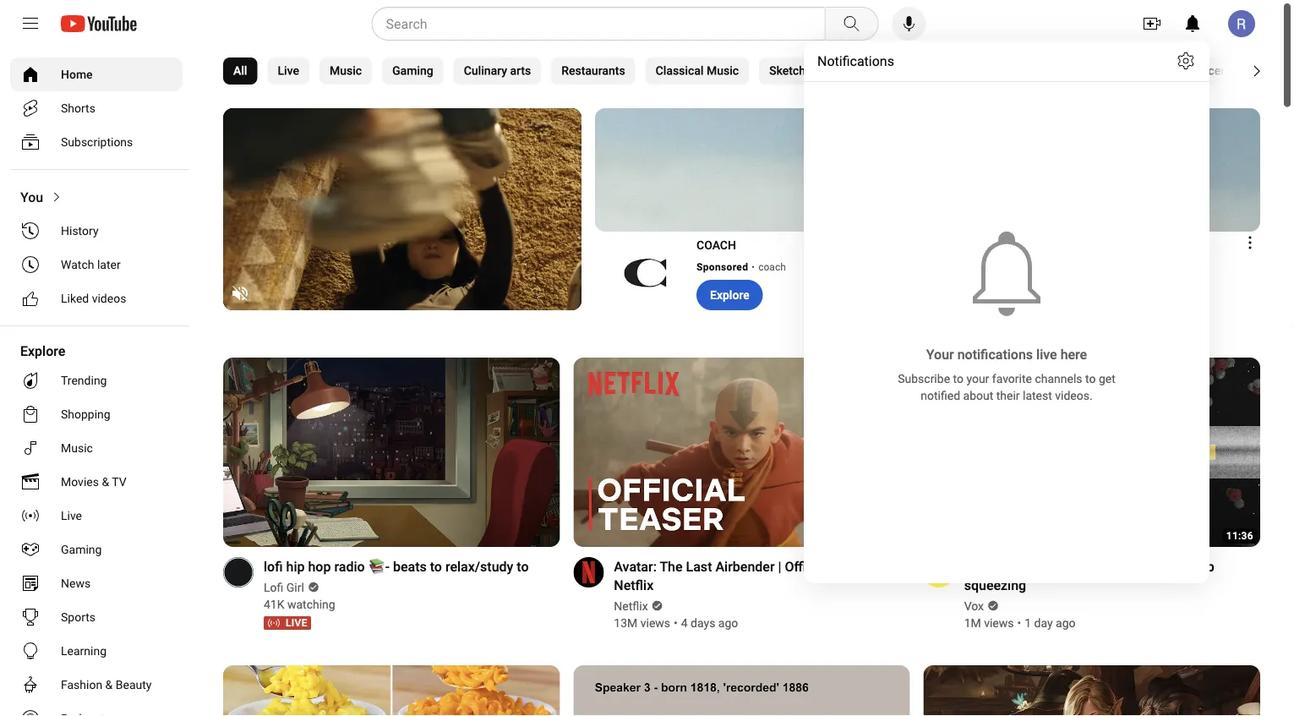 Task type: locate. For each thing, give the bounding box(es) containing it.
1 horizontal spatial tab
[[1048, 58, 1175, 85]]

0 horizontal spatial gaming
[[61, 543, 102, 557]]

radio
[[334, 559, 365, 575]]

avatar: the last airbender | official teaser | netflix
[[614, 559, 879, 593]]

history link
[[10, 214, 183, 248], [10, 214, 183, 248]]

0 horizontal spatial explore
[[20, 343, 65, 359]]

history
[[61, 224, 99, 238]]

vox
[[965, 599, 985, 613]]

watch later link
[[10, 248, 183, 282], [10, 248, 183, 282]]

news
[[61, 576, 91, 590]]

views for avatar: the last airbender | official teaser | netflix
[[641, 616, 671, 630]]

news link
[[10, 567, 183, 601], [10, 567, 183, 601]]

0 vertical spatial netflix
[[614, 577, 654, 593]]

sports
[[61, 610, 96, 624]]

1 views from the left
[[641, 616, 671, 630]]

gaming up news
[[61, 543, 102, 557]]

fashion & beauty link
[[10, 668, 183, 702], [10, 668, 183, 702]]

notifications
[[958, 346, 1034, 362]]

netflix link
[[614, 598, 650, 615]]

music
[[330, 64, 362, 78], [707, 64, 739, 78], [61, 441, 93, 455]]

to
[[954, 372, 964, 386], [1086, 372, 1097, 386], [430, 559, 442, 575], [517, 559, 529, 575]]

relax/study
[[446, 559, 514, 575]]

avatar: the last airbender | official teaser | netflix link
[[614, 557, 890, 595]]

0 horizontal spatial live
[[61, 509, 82, 523]]

to left your
[[954, 372, 964, 386]]

coach
[[697, 238, 737, 252]]

tab
[[949, 58, 1038, 85], [1048, 58, 1175, 85]]

2 horizontal spatial music
[[707, 64, 739, 78]]

uploaded
[[1244, 64, 1293, 78]]

13m
[[614, 616, 638, 630]]

lofi girl link
[[264, 579, 306, 596]]

learning link
[[10, 634, 183, 668], [10, 634, 183, 668]]

subscriptions link
[[10, 125, 183, 159], [10, 125, 183, 159]]

liked videos
[[61, 291, 126, 305]]

live link
[[10, 499, 183, 533], [10, 499, 183, 533]]

sponsored
[[697, 261, 749, 273]]

| right teaser
[[876, 559, 879, 575]]

None search field
[[341, 7, 883, 41]]

netflix
[[614, 577, 654, 593], [614, 599, 648, 613]]

1 vertical spatial live
[[61, 509, 82, 523]]

culinary arts
[[464, 64, 531, 78]]

live right all at the top
[[278, 64, 299, 78]]

1 vertical spatial &
[[105, 678, 113, 692]]

views left 4 at the right bottom
[[641, 616, 671, 630]]

tab list
[[223, 47, 1295, 95]]

official
[[785, 559, 828, 575]]

0 horizontal spatial |
[[779, 559, 782, 575]]

you link
[[10, 180, 183, 214], [10, 180, 183, 214]]

explore link
[[697, 280, 763, 310]]

& left tv
[[102, 475, 109, 489]]

1 horizontal spatial explore
[[710, 288, 750, 302]]

you
[[20, 189, 43, 205]]

videos
[[92, 291, 126, 305]]

0 horizontal spatial views
[[641, 616, 671, 630]]

live
[[1037, 346, 1058, 362]]

4 days ago
[[682, 616, 739, 630]]

explore down "sponsored"
[[710, 288, 750, 302]]

2 views from the left
[[985, 616, 1015, 630]]

beats
[[393, 559, 427, 575]]

1 horizontal spatial views
[[985, 616, 1015, 630]]

&
[[102, 475, 109, 489], [105, 678, 113, 692]]

home link
[[10, 58, 183, 91], [10, 58, 183, 91]]

1 day ago
[[1025, 616, 1076, 630]]

& left beauty in the bottom of the page
[[105, 678, 113, 692]]

ago for happens
[[1056, 616, 1076, 630]]

41k
[[264, 598, 285, 612]]

1 horizontal spatial |
[[876, 559, 879, 575]]

gaming left culinary
[[393, 64, 434, 78]]

something weird happens when you keep squeezing by vox 1,070,659 views 1 day ago 11 minutes, 36 seconds element
[[965, 557, 1241, 595]]

0 vertical spatial &
[[102, 475, 109, 489]]

0 horizontal spatial ago
[[719, 616, 739, 630]]

1 horizontal spatial ago
[[1056, 616, 1076, 630]]

music link
[[10, 431, 183, 465], [10, 431, 183, 465]]

shopping link
[[10, 398, 183, 431], [10, 398, 183, 431]]

shopping
[[61, 407, 111, 421]]

shorts
[[61, 101, 95, 115]]

0 horizontal spatial tab
[[949, 58, 1038, 85]]

keep
[[1186, 559, 1215, 575]]

0 vertical spatial live
[[278, 64, 299, 78]]

coach link
[[759, 260, 787, 275]]

to left get
[[1086, 372, 1097, 386]]

videos.
[[1056, 389, 1093, 403]]

when
[[1125, 559, 1158, 575]]

1 vertical spatial gaming
[[61, 543, 102, 557]]

here
[[1061, 346, 1088, 362]]

days
[[691, 616, 716, 630]]

get
[[1099, 372, 1116, 386]]

liked videos link
[[10, 282, 183, 315], [10, 282, 183, 315]]

sketch comedy
[[770, 64, 851, 78]]

views
[[641, 616, 671, 630], [985, 616, 1015, 630]]

netflix down avatar:
[[614, 577, 654, 593]]

explore up trending
[[20, 343, 65, 359]]

ago right day
[[1056, 616, 1076, 630]]

ago right days
[[719, 616, 739, 630]]

1 vertical spatial netflix
[[614, 599, 648, 613]]

live
[[278, 64, 299, 78], [61, 509, 82, 523]]

trending
[[61, 373, 107, 387]]

sports link
[[10, 601, 183, 634], [10, 601, 183, 634]]

| left official
[[779, 559, 782, 575]]

& for tv
[[102, 475, 109, 489]]

1 horizontal spatial music
[[330, 64, 362, 78]]

notifications
[[818, 53, 895, 69]]

gaming link
[[10, 533, 183, 567], [10, 533, 183, 567]]

day
[[1035, 616, 1054, 630]]

learning
[[61, 644, 107, 658]]

explore
[[710, 288, 750, 302], [20, 343, 65, 359]]

2 | from the left
[[876, 559, 879, 575]]

hop
[[308, 559, 331, 575]]

0 vertical spatial explore
[[710, 288, 750, 302]]

netflix up 13m
[[614, 599, 648, 613]]

vox image
[[924, 557, 955, 588]]

tab list containing all
[[223, 47, 1295, 95]]

1 horizontal spatial live
[[278, 64, 299, 78]]

comedy
[[809, 64, 851, 78]]

sketch
[[770, 64, 806, 78]]

to right 'beats'
[[430, 559, 442, 575]]

watching
[[288, 598, 336, 612]]

1 netflix from the top
[[614, 577, 654, 593]]

2 ago from the left
[[1056, 616, 1076, 630]]

13m views
[[614, 616, 671, 630]]

views right the 1m at right
[[985, 616, 1015, 630]]

1 ago from the left
[[719, 616, 739, 630]]

netflix inside avatar: the last airbender | official teaser | netflix
[[614, 577, 654, 593]]

0 vertical spatial gaming
[[393, 64, 434, 78]]

lofi girl image
[[223, 557, 254, 588]]

live down movies at the bottom of the page
[[61, 509, 82, 523]]



Task type: vqa. For each thing, say whether or not it's contained in the screenshot.
second the Giant from the bottom of the page
no



Task type: describe. For each thing, give the bounding box(es) containing it.
teaser
[[831, 559, 872, 575]]

Explore text field
[[710, 288, 750, 302]]

vox link
[[965, 598, 986, 615]]

recently uploaded
[[1195, 64, 1293, 78]]

1m views
[[965, 616, 1015, 630]]

something weird happens when you keep squeezing link
[[965, 557, 1241, 595]]

weird
[[1034, 559, 1067, 575]]

avatar image image
[[1229, 10, 1256, 37]]

coach
[[759, 261, 786, 273]]

your notifications live here
[[927, 346, 1088, 362]]

lofi hip hop radio 📚 - beats to relax/study to by lofi girl 298,825,152 views element
[[264, 557, 529, 576]]

subscriptions
[[61, 135, 133, 149]]

live status
[[264, 617, 311, 630]]

something weird happens when you keep squeezing
[[965, 559, 1215, 593]]

watch later
[[61, 258, 121, 271]]

2 tab from the left
[[1048, 58, 1175, 85]]

11 minutes, 36 seconds element
[[1227, 530, 1254, 542]]

lofi
[[264, 581, 284, 595]]

restaurants
[[562, 64, 626, 78]]

recently
[[1195, 64, 1241, 78]]

their
[[997, 389, 1021, 403]]

0 horizontal spatial music
[[61, 441, 93, 455]]

watch
[[61, 258, 94, 271]]

subscribe to your favorite channels to get notified about their latest videos.
[[898, 372, 1119, 403]]

ago for last
[[719, 616, 739, 630]]

avatar: the last airbender | official teaser | netflix by netflix 13,579,031 views 4 days ago 1 minute, 53 seconds element
[[614, 557, 890, 595]]

lofi girl
[[264, 581, 304, 595]]

2 netflix from the top
[[614, 599, 648, 613]]

culinary
[[464, 64, 507, 78]]

to right the relax/study
[[517, 559, 529, 575]]

your
[[967, 372, 990, 386]]

fashion & beauty
[[61, 678, 152, 692]]

last
[[686, 559, 713, 575]]

tv
[[112, 475, 127, 489]]

movies
[[61, 475, 99, 489]]

4
[[682, 616, 688, 630]]

channels
[[1036, 372, 1083, 386]]

-
[[385, 559, 390, 575]]

📚
[[369, 559, 382, 575]]

something
[[965, 559, 1030, 575]]

the
[[660, 559, 683, 575]]

fashion
[[61, 678, 102, 692]]

41k watching
[[264, 598, 336, 612]]

lofi hip hop radio 📚 - beats to relax/study to link
[[264, 557, 529, 576]]

all
[[233, 64, 247, 78]]

1m
[[965, 616, 982, 630]]

about
[[964, 389, 994, 403]]

subscribe
[[898, 372, 951, 386]]

home
[[61, 67, 93, 81]]

favorite
[[993, 372, 1033, 386]]

squeezing
[[965, 577, 1027, 593]]

1 | from the left
[[779, 559, 782, 575]]

avatar:
[[614, 559, 657, 575]]

netflix image
[[574, 557, 604, 588]]

11:36 link
[[924, 358, 1261, 549]]

airbender
[[716, 559, 775, 575]]

classical music
[[656, 64, 739, 78]]

movies & tv
[[61, 475, 127, 489]]

1 horizontal spatial gaming
[[393, 64, 434, 78]]

classical
[[656, 64, 704, 78]]

arts
[[510, 64, 531, 78]]

Search text field
[[386, 13, 822, 35]]

notified
[[921, 389, 961, 403]]

1
[[1025, 616, 1032, 630]]

latest
[[1023, 389, 1053, 403]]

1 tab from the left
[[949, 58, 1038, 85]]

live
[[286, 617, 308, 629]]

camping
[[881, 64, 929, 78]]

11:36
[[1227, 530, 1254, 542]]

liked
[[61, 291, 89, 305]]

1 vertical spatial explore
[[20, 343, 65, 359]]

hip
[[286, 559, 305, 575]]

lofi
[[264, 559, 283, 575]]

you
[[1161, 559, 1183, 575]]

girl
[[286, 581, 304, 595]]

& for beauty
[[105, 678, 113, 692]]

views for something weird happens when you keep squeezing
[[985, 616, 1015, 630]]

beauty
[[116, 678, 152, 692]]

happens
[[1070, 559, 1122, 575]]



